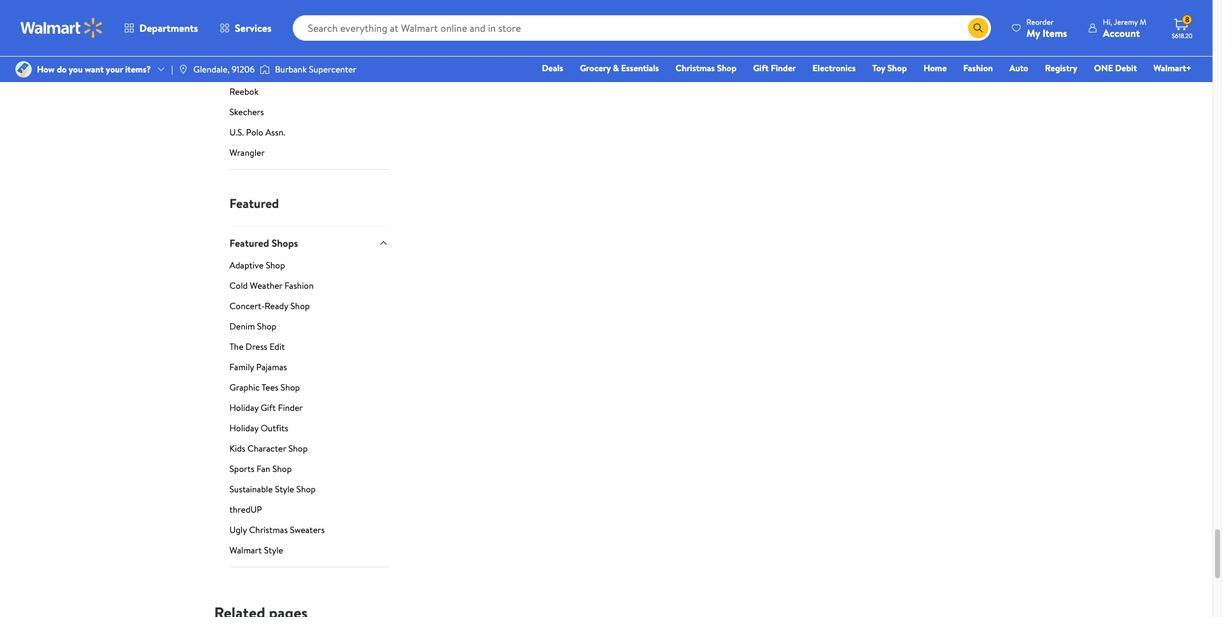 Task type: locate. For each thing, give the bounding box(es) containing it.
hi,
[[1103, 16, 1112, 27]]

style down sports fan shop link
[[275, 483, 294, 496]]

shop up cold weather fashion
[[266, 259, 285, 272]]

gift right christmas shop
[[753, 62, 769, 74]]

featured for featured shops
[[229, 236, 269, 250]]

 image left how
[[15, 61, 32, 78]]

holiday for holiday gift finder
[[229, 402, 258, 414]]

shop down cold weather fashion link
[[290, 300, 310, 312]]

christmas up walmart style
[[249, 524, 288, 537]]

graphic tees shop link
[[229, 381, 389, 399]]

 image
[[178, 64, 188, 74]]

0 vertical spatial holiday
[[229, 402, 258, 414]]

jeans
[[252, 44, 273, 57]]

0 horizontal spatial finder
[[278, 402, 303, 414]]

tees
[[262, 381, 278, 394]]

christmas shop link
[[670, 61, 742, 75]]

finder down 'graphic tees shop' "link" on the left bottom of page
[[278, 402, 303, 414]]

1 vertical spatial fashion
[[285, 279, 314, 292]]

do
[[57, 63, 67, 76]]

0 vertical spatial featured
[[229, 194, 279, 212]]

shops
[[272, 236, 298, 250]]

want
[[85, 63, 104, 76]]

shop right fan
[[272, 463, 292, 475]]

0 vertical spatial finder
[[771, 62, 796, 74]]

fashion down adaptive shop link
[[285, 279, 314, 292]]

|
[[171, 63, 173, 76]]

u.s. polo assn. link
[[229, 126, 389, 144]]

1 vertical spatial christmas
[[249, 524, 288, 537]]

1 horizontal spatial gift
[[753, 62, 769, 74]]

0 vertical spatial christmas
[[676, 62, 715, 74]]

holiday down the graphic
[[229, 402, 258, 414]]

1 horizontal spatial finder
[[771, 62, 796, 74]]

one debit
[[1094, 62, 1137, 74]]

0 horizontal spatial  image
[[15, 61, 32, 78]]

holiday for holiday outfits
[[229, 422, 258, 435]]

graphic
[[229, 381, 260, 394]]

0 horizontal spatial christmas
[[249, 524, 288, 537]]

featured shops button
[[229, 226, 389, 259]]

featured inside dropdown button
[[229, 236, 269, 250]]

walmart style link
[[229, 544, 389, 567]]

holiday gift finder
[[229, 402, 303, 414]]

polo
[[246, 126, 263, 138]]

your
[[106, 63, 123, 76]]

holiday up the kids
[[229, 422, 258, 435]]

christmas right essentials at the right top
[[676, 62, 715, 74]]

holiday outfits link
[[229, 422, 389, 440]]

hi, jeremy m account
[[1103, 16, 1146, 40]]

services button
[[209, 13, 282, 43]]

holiday
[[229, 402, 258, 414], [229, 422, 258, 435]]

christmas shop
[[676, 62, 737, 74]]

grocery
[[580, 62, 611, 74]]

ready
[[265, 300, 288, 312]]

levi's
[[229, 44, 250, 57]]

sustainable style shop
[[229, 483, 316, 496]]

1 vertical spatial holiday
[[229, 422, 258, 435]]

&
[[613, 62, 619, 74]]

wrangler
[[229, 146, 265, 159]]

how
[[37, 63, 55, 76]]

1 featured from the top
[[229, 194, 279, 212]]

adaptive
[[229, 259, 264, 272]]

2 holiday from the top
[[229, 422, 258, 435]]

0 vertical spatial fashion
[[963, 62, 993, 74]]

toy
[[872, 62, 885, 74]]

$618.20
[[1172, 31, 1193, 40]]

kids
[[229, 442, 245, 455]]

nike
[[229, 65, 247, 77]]

walmart image
[[20, 18, 103, 38]]

 image
[[15, 61, 32, 78], [260, 63, 270, 76]]

u.s. polo assn.
[[229, 126, 285, 138]]

grocery & essentials link
[[574, 61, 665, 75]]

glendale, 91206
[[193, 63, 255, 76]]

how do you want your items?
[[37, 63, 151, 76]]

walmart style
[[229, 544, 283, 557]]

gift inside 'link'
[[753, 62, 769, 74]]

holiday gift finder link
[[229, 402, 389, 419]]

walmart+ link
[[1148, 61, 1197, 75]]

Walmart Site-Wide search field
[[293, 15, 991, 41]]

shop right toy
[[887, 62, 907, 74]]

sports fan shop link
[[229, 463, 389, 480]]

skechers
[[229, 105, 264, 118]]

featured up featured shops
[[229, 194, 279, 212]]

1 horizontal spatial  image
[[260, 63, 270, 76]]

debit
[[1115, 62, 1137, 74]]

2 featured from the top
[[229, 236, 269, 250]]

levi's jeans
[[229, 44, 273, 57]]

shop down holiday outfits link
[[288, 442, 308, 455]]

toy shop link
[[867, 61, 913, 75]]

 image down jeans
[[260, 63, 270, 76]]

0 vertical spatial gift
[[753, 62, 769, 74]]

featured
[[229, 194, 279, 212], [229, 236, 269, 250]]

dress
[[246, 340, 267, 353]]

m
[[1140, 16, 1146, 27]]

gift finder
[[753, 62, 796, 74]]

0 vertical spatial style
[[275, 483, 294, 496]]

ugly christmas sweaters link
[[229, 524, 389, 542]]

weather
[[250, 279, 282, 292]]

fashion
[[963, 62, 993, 74], [285, 279, 314, 292]]

1 vertical spatial gift
[[261, 402, 276, 414]]

1 holiday from the top
[[229, 402, 258, 414]]

featured up the 'adaptive' on the left top of the page
[[229, 236, 269, 250]]

shop left gift finder 'link'
[[717, 62, 737, 74]]

fan
[[257, 463, 270, 475]]

sustainable
[[229, 483, 273, 496]]

the dress edit link
[[229, 340, 389, 358]]

pajamas
[[256, 361, 287, 374]]

fashion down search icon
[[963, 62, 993, 74]]

1 vertical spatial finder
[[278, 402, 303, 414]]

registry link
[[1039, 61, 1083, 75]]

style down ugly christmas sweaters
[[264, 544, 283, 557]]

levi's jeans link
[[229, 44, 389, 62]]

one
[[1094, 62, 1113, 74]]

gift down tees
[[261, 402, 276, 414]]

kids character shop
[[229, 442, 308, 455]]

search icon image
[[973, 23, 983, 33]]

shop right tees
[[281, 381, 300, 394]]

1 vertical spatial style
[[264, 544, 283, 557]]

burbank
[[275, 63, 307, 76]]

0 horizontal spatial fashion
[[285, 279, 314, 292]]

1 vertical spatial featured
[[229, 236, 269, 250]]

christmas
[[676, 62, 715, 74], [249, 524, 288, 537]]

home link
[[918, 61, 953, 75]]

finder left electronics link
[[771, 62, 796, 74]]

finder
[[771, 62, 796, 74], [278, 402, 303, 414]]



Task type: describe. For each thing, give the bounding box(es) containing it.
shop down concert-ready shop
[[257, 320, 276, 333]]

nike link
[[229, 65, 389, 82]]

walmart
[[229, 544, 262, 557]]

reebok link
[[229, 85, 389, 103]]

1 horizontal spatial christmas
[[676, 62, 715, 74]]

sports fan shop
[[229, 463, 292, 475]]

auto
[[1010, 62, 1028, 74]]

the
[[229, 340, 243, 353]]

outfits
[[261, 422, 288, 435]]

home
[[923, 62, 947, 74]]

supercenter
[[309, 63, 356, 76]]

8 $618.20
[[1172, 14, 1193, 40]]

grocery & essentials
[[580, 62, 659, 74]]

Search search field
[[293, 15, 991, 41]]

lee link
[[229, 24, 389, 42]]

graphic tees shop
[[229, 381, 300, 394]]

assn.
[[265, 126, 285, 138]]

style for walmart
[[264, 544, 283, 557]]

thredup link
[[229, 503, 389, 521]]

sustainable style shop link
[[229, 483, 389, 501]]

skechers link
[[229, 105, 389, 123]]

items?
[[125, 63, 151, 76]]

family pajamas
[[229, 361, 287, 374]]

walmart+
[[1154, 62, 1192, 74]]

featured shops
[[229, 236, 298, 250]]

you
[[69, 63, 83, 76]]

cold weather fashion
[[229, 279, 314, 292]]

cold weather fashion link
[[229, 279, 389, 297]]

departments button
[[113, 13, 209, 43]]

featured for featured
[[229, 194, 279, 212]]

concert-ready shop link
[[229, 300, 389, 318]]

deals link
[[536, 61, 569, 75]]

reorder
[[1027, 16, 1054, 27]]

jeremy
[[1114, 16, 1138, 27]]

reorder my items
[[1027, 16, 1067, 40]]

reebok
[[229, 85, 259, 98]]

shop inside "link"
[[281, 381, 300, 394]]

the dress edit
[[229, 340, 285, 353]]

 image for burbank supercenter
[[260, 63, 270, 76]]

u.s.
[[229, 126, 244, 138]]

finder inside 'link'
[[771, 62, 796, 74]]

cold
[[229, 279, 248, 292]]

departments
[[139, 21, 198, 35]]

wrangler link
[[229, 146, 389, 169]]

toy shop
[[872, 62, 907, 74]]

 image for how do you want your items?
[[15, 61, 32, 78]]

deals
[[542, 62, 563, 74]]

electronics link
[[807, 61, 861, 75]]

thredup
[[229, 503, 262, 516]]

gift finder link
[[747, 61, 802, 75]]

registry
[[1045, 62, 1077, 74]]

account
[[1103, 26, 1140, 40]]

holiday outfits
[[229, 422, 288, 435]]

sweaters
[[290, 524, 325, 537]]

style for sustainable
[[275, 483, 294, 496]]

8
[[1185, 14, 1189, 25]]

91206
[[232, 63, 255, 76]]

fashion link
[[958, 61, 999, 75]]

denim shop link
[[229, 320, 389, 338]]

concert-
[[229, 300, 265, 312]]

concert-ready shop
[[229, 300, 310, 312]]

ugly christmas sweaters
[[229, 524, 325, 537]]

christmas inside 'link'
[[249, 524, 288, 537]]

family pajamas link
[[229, 361, 389, 379]]

burbank supercenter
[[275, 63, 356, 76]]

1 horizontal spatial fashion
[[963, 62, 993, 74]]

lee
[[229, 24, 243, 37]]

kids character shop link
[[229, 442, 389, 460]]

0 horizontal spatial gift
[[261, 402, 276, 414]]

character
[[247, 442, 286, 455]]

items
[[1043, 26, 1067, 40]]

adaptive shop
[[229, 259, 285, 272]]

edit
[[269, 340, 285, 353]]

glendale,
[[193, 63, 230, 76]]

sports
[[229, 463, 254, 475]]

denim
[[229, 320, 255, 333]]

auto link
[[1004, 61, 1034, 75]]

denim shop
[[229, 320, 276, 333]]

shop down sports fan shop link
[[296, 483, 316, 496]]



Task type: vqa. For each thing, say whether or not it's contained in the screenshot.
Polo
yes



